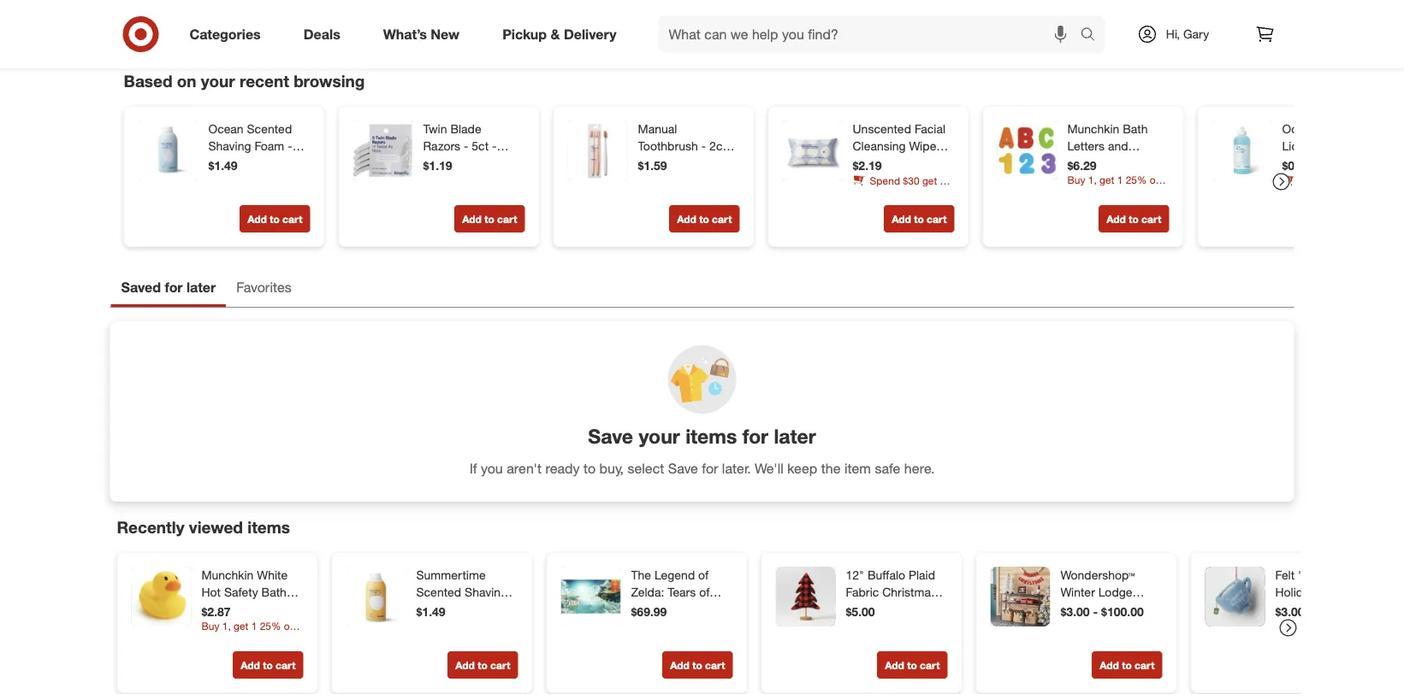 Task type: vqa. For each thing, say whether or not it's contained in the screenshot.
Munchkin Bath Letters and Numbers - 36ct Bath Toy Set's add to cart button
yes



Task type: describe. For each thing, give the bounding box(es) containing it.
add for munchkin bath letters and numbers - 36ct bath toy set
[[1107, 213, 1126, 226]]

munchkin white hot safety bath ducky
[[202, 569, 288, 618]]

unscented facial cleansing wipes - 30ct - smartly™
[[853, 122, 951, 171]]

0 vertical spatial later
[[187, 280, 216, 296]]

white
[[257, 569, 288, 583]]

add to cart button for the legend of zelda: tears of the kingdom - nintendo switch
[[663, 652, 733, 680]]

legend
[[655, 569, 695, 583]]

the inside the legend of zelda: tears of the kingdom - nintendo switch
[[631, 603, 648, 618]]

12"
[[846, 569, 864, 583]]

delivery
[[564, 26, 617, 42]]

what's
[[383, 26, 427, 42]]

recently
[[117, 518, 184, 538]]

browsing
[[294, 71, 365, 91]]

select
[[628, 461, 664, 477]]

munchkin bath letters and numbers - 36ct bath toy set
[[1068, 122, 1152, 188]]

10
[[1291, 156, 1304, 171]]

cart inside $69.99 add to cart
[[705, 660, 725, 673]]

add for twin blade razors - 5ct - smartly™
[[462, 213, 482, 226]]

tree for wondershop™
[[846, 603, 868, 618]]

save your items for later
[[588, 424, 816, 448]]

smartly™ for summertime scented shaving foam - 10oz - smartly™
[[416, 620, 465, 635]]

'happy
[[1298, 569, 1337, 583]]

munchkin for hot
[[202, 569, 254, 583]]

to for summertime scented shaving foam - 10oz - smartly™
[[478, 660, 488, 673]]

categories
[[190, 26, 261, 42]]

wondershop™ winter lodge collection
[[1061, 569, 1135, 618]]

here.
[[905, 461, 935, 477]]

twin blade razors - 5ct - smartly™ link
[[423, 121, 522, 171]]

unscented facial cleansing wipes - 30ct - smartly™ link
[[853, 121, 951, 171]]

add to cart for munchkin bath letters and numbers - 36ct bath toy set
[[1107, 213, 1162, 226]]

christmas for holidays'
[[1276, 603, 1330, 618]]

the legend of zelda: tears of the kingdom - nintendo switch link
[[631, 568, 730, 635]]

cart for 12" buffalo plaid fabric christmas tree figurine - wondershop™ red/black
[[920, 660, 940, 673]]

nintendo
[[631, 620, 680, 635]]

deals link
[[289, 15, 362, 53]]

favorites
[[236, 280, 292, 296]]

holidays'
[[1276, 586, 1325, 601]]

summertime
[[416, 569, 486, 583]]

to for manual toothbrush - 2ct - pink - smartly™
[[699, 213, 709, 226]]

$5.00
[[846, 605, 875, 620]]

hi, gary
[[1166, 27, 1210, 42]]

add to cart button for ocean scented shaving foam - 10oz - smartly™
[[240, 206, 310, 233]]

dish
[[1319, 139, 1342, 154]]

add to cart button for munchkin bath letters and numbers - 36ct bath toy set
[[1099, 206, 1170, 233]]

ocean scented liquid dish soap - 10 fl oz - smartly™
[[1283, 122, 1374, 188]]

0 vertical spatial your
[[201, 71, 235, 91]]

pickup & delivery link
[[488, 15, 638, 53]]

$1.19
[[423, 159, 452, 174]]

to left buy,
[[584, 461, 596, 477]]

add for wondershop™ winter lodge collection
[[1100, 660, 1119, 673]]

items for viewed
[[248, 518, 290, 538]]

add inside $69.99 add to cart
[[670, 660, 690, 673]]

safety
[[224, 586, 258, 601]]

1 horizontal spatial your
[[639, 424, 680, 448]]

$1.49 for summertime scented shaving foam - 10oz - smartly™
[[416, 605, 446, 620]]

saved for later
[[121, 280, 216, 296]]

item
[[845, 461, 871, 477]]

10oz for ocean
[[208, 156, 234, 171]]

add to cart for wondershop™ winter lodge collection
[[1100, 660, 1155, 673]]

favorites link
[[226, 272, 302, 307]]

manual toothbrush - 2ct - pink - smartly™
[[638, 122, 734, 171]]

manual
[[638, 122, 677, 137]]

kingdom
[[652, 603, 700, 618]]

to for twin blade razors - 5ct - smartly™
[[485, 213, 495, 226]]

safe
[[875, 461, 901, 477]]

$6.29
[[1068, 159, 1097, 174]]

liquid
[[1283, 139, 1315, 154]]

1 horizontal spatial the
[[821, 461, 841, 477]]

viewed
[[189, 518, 243, 538]]

to for unscented facial cleansing wipes - 30ct - smartly™
[[914, 213, 924, 226]]

wondershop™ winter lodge collection image
[[991, 568, 1051, 628]]

aren't
[[507, 461, 542, 477]]

recently viewed items
[[117, 518, 290, 538]]

ducky
[[202, 603, 235, 618]]

based on your recent browsing
[[124, 71, 365, 91]]

categories link
[[175, 15, 282, 53]]

add to cart button for summertime scented shaving foam - 10oz - smartly™
[[448, 652, 518, 680]]

add to cart button for unscented facial cleansing wipes - 30ct - smartly™
[[884, 206, 955, 233]]

add to cart for manual toothbrush - 2ct - pink - smartly™
[[677, 213, 732, 226]]

cleansing
[[853, 139, 906, 154]]

scented for ocean scented liquid dish soap - 10 fl oz - smartly™
[[1321, 122, 1366, 137]]

10oz for summertime
[[458, 603, 483, 618]]

what's new link
[[369, 15, 481, 53]]

$3.00 for $3.00 - $100.00
[[1061, 605, 1090, 620]]

$69.99
[[631, 605, 667, 620]]

felt
[[1276, 569, 1295, 583]]

add to cart for summertime scented shaving foam - 10oz - smartly™
[[455, 660, 511, 673]]

$3.00 for $3.00
[[1276, 605, 1305, 620]]

gary
[[1184, 27, 1210, 42]]

summertime scented shaving foam - 10oz - smartly™
[[416, 569, 508, 635]]

search button
[[1073, 15, 1114, 56]]

cart for munchkin bath letters and numbers - 36ct bath toy set
[[1142, 213, 1162, 226]]

add to cart for 12" buffalo plaid fabric christmas tree figurine - wondershop™ red/black
[[885, 660, 940, 673]]

30ct
[[853, 156, 876, 171]]

shaving for summertime
[[465, 586, 508, 601]]

switch
[[684, 620, 720, 635]]

recent
[[240, 71, 289, 91]]

soap
[[1346, 139, 1374, 154]]

$3.00 - $100.00
[[1061, 605, 1144, 620]]

buy,
[[600, 461, 624, 477]]

toy
[[1096, 173, 1114, 188]]

pink
[[638, 156, 661, 171]]

&
[[551, 26, 560, 42]]

smartly™ for manual toothbrush - 2ct - pink - smartly™
[[672, 156, 720, 171]]

ocean scented shaving foam - 10oz - smartly™
[[208, 122, 294, 171]]

add for unscented facial cleansing wipes - 30ct - smartly™
[[892, 213, 911, 226]]

0 vertical spatial of
[[698, 569, 709, 583]]

facial
[[915, 122, 946, 137]]

felt 'happy holidays' teacup christmas tree ornament blue - wondershop™ link
[[1276, 568, 1374, 652]]

cart for unscented facial cleansing wipes - 30ct - smartly™
[[927, 213, 947, 226]]

0 horizontal spatial save
[[588, 424, 633, 448]]

smartly™ for unscented facial cleansing wipes - 30ct - smartly™
[[888, 156, 936, 171]]

keep
[[788, 461, 818, 477]]

zelda:
[[631, 586, 664, 601]]

$69.99 add to cart
[[631, 605, 725, 673]]

munchkin bath letters and numbers - 36ct bath toy set link
[[1068, 121, 1166, 188]]

pickup & delivery
[[503, 26, 617, 42]]



Task type: locate. For each thing, give the bounding box(es) containing it.
ocean scented liquid dish soap - 10 fl oz - smartly™ image
[[1212, 121, 1272, 181], [1212, 121, 1272, 181]]

add to cart down 5ct
[[462, 213, 517, 226]]

of
[[698, 569, 709, 583], [699, 586, 710, 601]]

2 horizontal spatial bath
[[1123, 122, 1148, 137]]

scented up dish
[[1321, 122, 1366, 137]]

your up the select
[[639, 424, 680, 448]]

1 tree from the left
[[846, 603, 868, 618]]

0 vertical spatial christmas
[[883, 586, 937, 601]]

save up buy,
[[588, 424, 633, 448]]

bath inside munchkin white hot safety bath ducky
[[262, 586, 287, 601]]

1 vertical spatial of
[[699, 586, 710, 601]]

to down the set
[[1129, 213, 1139, 226]]

add to cart button for wondershop™ winter lodge collection
[[1092, 652, 1163, 680]]

add to cart button for twin blade razors - 5ct - smartly™
[[455, 206, 525, 233]]

unscented facial cleansing wipes - 30ct - smartly™ image
[[783, 121, 843, 181], [783, 121, 843, 181]]

12" buffalo plaid fabric christmas tree figurine - wondershop™ red/black link
[[846, 568, 944, 652]]

to for 12" buffalo plaid fabric christmas tree figurine - wondershop™ red/black
[[907, 660, 917, 673]]

2 vertical spatial wondershop™
[[1276, 637, 1350, 652]]

items up if you aren't ready to buy, select save for later. we'll keep the item safe here.
[[686, 424, 737, 448]]

christmas down plaid
[[883, 586, 937, 601]]

add down the twin blade razors - 5ct - smartly™ link
[[462, 213, 482, 226]]

cart for ocean scented shaving foam - 10oz - smartly™
[[283, 213, 303, 226]]

12" buffalo plaid fabric christmas tree figurine - wondershop™ red/black image
[[776, 568, 836, 628], [776, 568, 836, 628]]

add down the set
[[1107, 213, 1126, 226]]

$3.00 down the winter
[[1061, 605, 1090, 620]]

christmas for plaid
[[883, 586, 937, 601]]

we'll
[[755, 461, 784, 477]]

summertime scented shaving foam - 10oz - smartly™ link
[[416, 568, 515, 635]]

1 vertical spatial shaving
[[465, 586, 508, 601]]

add down the $3.00 - $100.00
[[1100, 660, 1119, 673]]

ocean scented liquid dish soap - 10 fl oz - smartly™ link
[[1283, 121, 1381, 188]]

1 horizontal spatial $3.00
[[1276, 605, 1305, 620]]

add to cart down 2ct
[[677, 213, 732, 226]]

0 horizontal spatial foam
[[255, 139, 284, 154]]

of right 'tears'
[[699, 586, 710, 601]]

munchkin inside munchkin bath letters and numbers - 36ct bath toy set
[[1068, 122, 1120, 137]]

scented for summertime scented shaving foam - 10oz - smartly™
[[416, 586, 461, 601]]

add down summertime scented shaving foam - 10oz - smartly™
[[455, 660, 475, 673]]

add down manual toothbrush - 2ct - pink - smartly™
[[677, 213, 697, 226]]

1 vertical spatial the
[[631, 603, 648, 618]]

deals
[[304, 26, 340, 42]]

smartly™ inside the ocean scented liquid dish soap - 10 fl oz - smartly™
[[1283, 173, 1331, 188]]

0 vertical spatial bath
[[1123, 122, 1148, 137]]

empty cart bullseye image
[[573, 0, 831, 35]]

0 horizontal spatial for
[[165, 280, 183, 296]]

saved
[[121, 280, 161, 296]]

tree for -
[[1334, 603, 1356, 618]]

add to cart button for manual toothbrush - 2ct - pink - smartly™
[[669, 206, 740, 233]]

0 vertical spatial items
[[686, 424, 737, 448]]

1 vertical spatial christmas
[[1276, 603, 1330, 618]]

ready
[[546, 461, 580, 477]]

cart for munchkin white hot safety bath ducky
[[276, 660, 296, 673]]

add for summertime scented shaving foam - 10oz - smartly™
[[455, 660, 475, 673]]

to for ocean scented shaving foam - 10oz - smartly™
[[270, 213, 280, 226]]

smartly™ inside summertime scented shaving foam - 10oz - smartly™
[[416, 620, 465, 635]]

0 horizontal spatial $3.00
[[1061, 605, 1090, 620]]

numbers
[[1068, 156, 1117, 171]]

cart down switch
[[705, 660, 725, 673]]

0 vertical spatial save
[[588, 424, 633, 448]]

christmas inside the felt 'happy holidays' teacup christmas tree ornament blue - wondershop™
[[1276, 603, 1330, 618]]

smartly™ inside ocean scented shaving foam - 10oz - smartly™
[[246, 156, 294, 171]]

tree down fabric
[[846, 603, 868, 618]]

1 vertical spatial later
[[774, 424, 816, 448]]

add to cart button for munchkin white hot safety bath ducky
[[233, 652, 303, 680]]

fabric
[[846, 586, 879, 601]]

cart down wipes
[[927, 213, 947, 226]]

to down 12" buffalo plaid fabric christmas tree figurine - wondershop™ red/black "link"
[[907, 660, 917, 673]]

0 vertical spatial foam
[[255, 139, 284, 154]]

oz
[[1317, 156, 1329, 171]]

razors
[[423, 139, 461, 154]]

tree inside 12" buffalo plaid fabric christmas tree figurine - wondershop™ red/black
[[846, 603, 868, 618]]

wipes
[[909, 139, 943, 154]]

$3.00
[[1061, 605, 1090, 620], [1276, 605, 1305, 620]]

cart for manual toothbrush - 2ct - pink - smartly™
[[712, 213, 732, 226]]

1 vertical spatial for
[[743, 424, 769, 448]]

tree up blue
[[1334, 603, 1356, 618]]

- inside 12" buffalo plaid fabric christmas tree figurine - wondershop™ red/black
[[918, 603, 923, 618]]

add down unscented facial cleansing wipes - 30ct - smartly™
[[892, 213, 911, 226]]

add to cart down $100.00
[[1100, 660, 1155, 673]]

cart down summertime scented shaving foam - 10oz - smartly™ link
[[491, 660, 511, 673]]

wondershop™ winter lodge collection link
[[1061, 568, 1159, 618]]

0 horizontal spatial 10oz
[[208, 156, 234, 171]]

add down munchkin white hot safety bath ducky
[[241, 660, 260, 673]]

teacup
[[1328, 586, 1367, 601]]

your right the on
[[201, 71, 235, 91]]

the legend of zelda: tears of the kingdom - nintendo switch image
[[561, 568, 621, 628], [561, 568, 621, 628]]

munchkin for letters
[[1068, 122, 1120, 137]]

0 vertical spatial 10oz
[[208, 156, 234, 171]]

munchkin up the safety
[[202, 569, 254, 583]]

felt 'happy holidays' teacup christmas tree ornament blue - wondershop™ image
[[1206, 568, 1265, 628], [1206, 568, 1265, 628]]

save right the select
[[668, 461, 698, 477]]

1 horizontal spatial for
[[702, 461, 718, 477]]

$100.00
[[1102, 605, 1144, 620]]

scented inside the ocean scented liquid dish soap - 10 fl oz - smartly™
[[1321, 122, 1366, 137]]

add to cart button down 2ct
[[669, 206, 740, 233]]

add to cart button up "favorites"
[[240, 206, 310, 233]]

based
[[124, 71, 172, 91]]

2ct
[[710, 139, 726, 154]]

shaving down 'based on your recent browsing'
[[208, 139, 251, 154]]

to down $100.00
[[1122, 660, 1132, 673]]

add to cart button down red/black
[[877, 652, 948, 680]]

later right saved
[[187, 280, 216, 296]]

1 ocean from the left
[[208, 122, 244, 137]]

smartly™ down wipes
[[888, 156, 936, 171]]

shaving for ocean
[[208, 139, 251, 154]]

0 horizontal spatial your
[[201, 71, 235, 91]]

cart for twin blade razors - 5ct - smartly™
[[497, 213, 517, 226]]

add to cart button down switch
[[663, 652, 733, 680]]

munchkin bath letters and numbers - 36ct bath toy set image
[[998, 121, 1057, 181], [998, 121, 1057, 181]]

tears
[[668, 586, 696, 601]]

add to cart down the set
[[1107, 213, 1162, 226]]

add to cart up "favorites"
[[247, 213, 303, 226]]

- inside the felt 'happy holidays' teacup christmas tree ornament blue - wondershop™
[[1360, 620, 1365, 635]]

add to cart button down wipes
[[884, 206, 955, 233]]

cart for summertime scented shaving foam - 10oz - smartly™
[[491, 660, 511, 673]]

munchkin up letters
[[1068, 122, 1120, 137]]

blue
[[1333, 620, 1357, 635]]

1 horizontal spatial munchkin
[[1068, 122, 1120, 137]]

2 horizontal spatial scented
[[1321, 122, 1366, 137]]

0 horizontal spatial ocean
[[208, 122, 244, 137]]

2 horizontal spatial wondershop™
[[1276, 637, 1350, 652]]

wondershop™ up red/black
[[846, 620, 921, 635]]

0 vertical spatial $1.49
[[208, 159, 238, 174]]

and
[[1108, 139, 1129, 154]]

foam inside ocean scented shaving foam - 10oz - smartly™
[[255, 139, 284, 154]]

0 vertical spatial the
[[821, 461, 841, 477]]

0 horizontal spatial christmas
[[883, 586, 937, 601]]

manual toothbrush - 2ct - pink - smartly™ image
[[568, 121, 628, 181], [568, 121, 628, 181]]

twin blade razors - 5ct - smartly™ image
[[353, 121, 413, 181], [353, 121, 413, 181]]

munchkin inside munchkin white hot safety bath ducky
[[202, 569, 254, 583]]

1 $3.00 from the left
[[1061, 605, 1090, 620]]

2 horizontal spatial for
[[743, 424, 769, 448]]

bath down white
[[262, 586, 287, 601]]

unscented
[[853, 122, 912, 137]]

wondershop™ inside 12" buffalo plaid fabric christmas tree figurine - wondershop™ red/black
[[846, 620, 921, 635]]

0 horizontal spatial munchkin
[[202, 569, 254, 583]]

1 vertical spatial your
[[639, 424, 680, 448]]

letters
[[1068, 139, 1105, 154]]

1 vertical spatial bath
[[1068, 173, 1093, 188]]

add for munchkin white hot safety bath ducky
[[241, 660, 260, 673]]

add for manual toothbrush - 2ct - pink - smartly™
[[677, 213, 697, 226]]

items for your
[[686, 424, 737, 448]]

to for munchkin white hot safety bath ducky
[[263, 660, 273, 673]]

to down summertime scented shaving foam - 10oz - smartly™ link
[[478, 660, 488, 673]]

foam down recent
[[255, 139, 284, 154]]

1 horizontal spatial bath
[[1068, 173, 1093, 188]]

for left later.
[[702, 461, 718, 477]]

0 horizontal spatial items
[[248, 518, 290, 538]]

for right saved
[[165, 280, 183, 296]]

ocean up liquid
[[1283, 122, 1318, 137]]

0 vertical spatial for
[[165, 280, 183, 296]]

36ct
[[1128, 156, 1152, 171]]

add to cart button down ducky
[[233, 652, 303, 680]]

items up white
[[248, 518, 290, 538]]

smartly™ down fl at right
[[1283, 173, 1331, 188]]

scented inside ocean scented shaving foam - 10oz - smartly™
[[247, 122, 292, 137]]

1 vertical spatial wondershop™
[[846, 620, 921, 635]]

later
[[187, 280, 216, 296], [774, 424, 816, 448]]

add to cart down red/black
[[885, 660, 940, 673]]

add to cart for ocean scented shaving foam - 10oz - smartly™
[[247, 213, 303, 226]]

smartly™ down 2ct
[[672, 156, 720, 171]]

foam down the summertime
[[416, 603, 446, 618]]

cart for wondershop™ winter lodge collection
[[1135, 660, 1155, 673]]

scented
[[247, 122, 292, 137], [1321, 122, 1366, 137], [416, 586, 461, 601]]

summertime scented shaving foam - 10oz - smartly™ image
[[346, 568, 406, 628], [346, 568, 406, 628]]

0 vertical spatial wondershop™
[[1061, 569, 1135, 583]]

twin
[[423, 122, 447, 137]]

the down the zelda:
[[631, 603, 648, 618]]

plaid
[[909, 569, 936, 583]]

2 $3.00 from the left
[[1276, 605, 1305, 620]]

10oz inside ocean scented shaving foam - 10oz - smartly™
[[208, 156, 234, 171]]

of right legend
[[698, 569, 709, 583]]

2 vertical spatial for
[[702, 461, 718, 477]]

$1.49 for ocean scented shaving foam - 10oz - smartly™
[[208, 159, 238, 174]]

scented down the summertime
[[416, 586, 461, 601]]

1 horizontal spatial foam
[[416, 603, 446, 618]]

add to cart button down summertime scented shaving foam - 10oz - smartly™ link
[[448, 652, 518, 680]]

0 horizontal spatial bath
[[262, 586, 287, 601]]

pickup
[[503, 26, 547, 42]]

ocean inside ocean scented shaving foam - 10oz - smartly™
[[208, 122, 244, 137]]

cart up "favorites"
[[283, 213, 303, 226]]

to down munchkin white hot safety bath ducky link
[[263, 660, 273, 673]]

ocean for shaving
[[208, 122, 244, 137]]

1 horizontal spatial scented
[[416, 586, 461, 601]]

scented inside summertime scented shaving foam - 10oz - smartly™
[[416, 586, 461, 601]]

-
[[288, 139, 292, 154], [464, 139, 469, 154], [492, 139, 497, 154], [702, 139, 706, 154], [730, 139, 734, 154], [946, 139, 951, 154], [238, 156, 242, 171], [664, 156, 669, 171], [880, 156, 884, 171], [1120, 156, 1125, 171], [1283, 156, 1287, 171], [1333, 156, 1337, 171], [450, 603, 454, 618], [487, 603, 491, 618], [703, 603, 708, 618], [918, 603, 923, 618], [1093, 605, 1098, 620], [1360, 620, 1365, 635]]

smartly™
[[246, 156, 294, 171], [423, 156, 471, 171], [672, 156, 720, 171], [888, 156, 936, 171], [1283, 173, 1331, 188], [416, 620, 465, 635]]

wondershop™ up lodge
[[1061, 569, 1135, 583]]

tree inside the felt 'happy holidays' teacup christmas tree ornament blue - wondershop™
[[1334, 603, 1356, 618]]

scented for ocean scented shaving foam - 10oz - smartly™
[[247, 122, 292, 137]]

foam for summertime
[[416, 603, 446, 618]]

what's new
[[383, 26, 460, 42]]

1 vertical spatial foam
[[416, 603, 446, 618]]

later up keep
[[774, 424, 816, 448]]

felt 'happy holidays' teacup christmas tree ornament blue - wondershop™
[[1276, 569, 1367, 652]]

5ct
[[472, 139, 489, 154]]

fl
[[1307, 156, 1313, 171]]

1 horizontal spatial save
[[668, 461, 698, 477]]

0 horizontal spatial scented
[[247, 122, 292, 137]]

set
[[1117, 173, 1136, 188]]

1 horizontal spatial $1.49
[[416, 605, 446, 620]]

1 horizontal spatial tree
[[1334, 603, 1356, 618]]

1 horizontal spatial wondershop™
[[1061, 569, 1135, 583]]

smartly™ down recent
[[246, 156, 294, 171]]

$3.00 down holidays'
[[1276, 605, 1305, 620]]

hot
[[202, 586, 221, 601]]

1 vertical spatial 10oz
[[458, 603, 483, 618]]

red/black
[[846, 637, 902, 652]]

add to cart
[[247, 213, 303, 226], [462, 213, 517, 226], [677, 213, 732, 226], [892, 213, 947, 226], [1107, 213, 1162, 226], [241, 660, 296, 673], [455, 660, 511, 673], [885, 660, 940, 673], [1100, 660, 1155, 673]]

hi,
[[1166, 27, 1180, 42]]

the
[[631, 569, 651, 583]]

cart
[[283, 213, 303, 226], [497, 213, 517, 226], [712, 213, 732, 226], [927, 213, 947, 226], [1142, 213, 1162, 226], [276, 660, 296, 673], [491, 660, 511, 673], [705, 660, 725, 673], [920, 660, 940, 673], [1135, 660, 1155, 673]]

1 horizontal spatial christmas
[[1276, 603, 1330, 618]]

manual toothbrush - 2ct - pink - smartly™ link
[[638, 121, 736, 171]]

munchkin white hot safety bath ducky image
[[131, 568, 191, 628], [131, 568, 191, 628]]

1 horizontal spatial 10oz
[[458, 603, 483, 618]]

0 horizontal spatial $1.49
[[208, 159, 238, 174]]

wondershop™ down ornament
[[1276, 637, 1350, 652]]

1 vertical spatial save
[[668, 461, 698, 477]]

- inside munchkin bath letters and numbers - 36ct bath toy set
[[1120, 156, 1125, 171]]

cart down the twin blade razors - 5ct - smartly™ link
[[497, 213, 517, 226]]

- inside the legend of zelda: tears of the kingdom - nintendo switch
[[703, 603, 708, 618]]

ocean scented shaving foam - 10oz - smartly™ image
[[138, 121, 198, 181], [138, 121, 198, 181]]

add to cart down summertime scented shaving foam - 10oz - smartly™ link
[[455, 660, 511, 673]]

your
[[201, 71, 235, 91], [639, 424, 680, 448]]

wondershop™
[[1061, 569, 1135, 583], [846, 620, 921, 635], [1276, 637, 1350, 652]]

items
[[686, 424, 737, 448], [248, 518, 290, 538]]

new
[[431, 26, 460, 42]]

to
[[270, 213, 280, 226], [485, 213, 495, 226], [699, 213, 709, 226], [914, 213, 924, 226], [1129, 213, 1139, 226], [584, 461, 596, 477], [263, 660, 273, 673], [478, 660, 488, 673], [693, 660, 702, 673], [907, 660, 917, 673], [1122, 660, 1132, 673]]

add to cart for unscented facial cleansing wipes - 30ct - smartly™
[[892, 213, 947, 226]]

collection
[[1061, 603, 1115, 618]]

add to cart for twin blade razors - 5ct - smartly™
[[462, 213, 517, 226]]

10oz inside summertime scented shaving foam - 10oz - smartly™
[[458, 603, 483, 618]]

christmas up ornament
[[1276, 603, 1330, 618]]

lodge
[[1099, 586, 1133, 601]]

the legend of zelda: tears of the kingdom - nintendo switch
[[631, 569, 720, 635]]

ocean for liquid
[[1283, 122, 1318, 137]]

1 horizontal spatial shaving
[[465, 586, 508, 601]]

twin blade razors - 5ct - smartly™
[[423, 122, 497, 171]]

add down switch
[[670, 660, 690, 673]]

to down manual toothbrush - 2ct - pink - smartly™
[[699, 213, 709, 226]]

for
[[165, 280, 183, 296], [743, 424, 769, 448], [702, 461, 718, 477]]

shaving inside summertime scented shaving foam - 10oz - smartly™
[[465, 586, 508, 601]]

0 horizontal spatial wondershop™
[[846, 620, 921, 635]]

shaving inside ocean scented shaving foam - 10oz - smartly™
[[208, 139, 251, 154]]

wondershop™ inside the felt 'happy holidays' teacup christmas tree ornament blue - wondershop™
[[1276, 637, 1350, 652]]

cart down the 36ct
[[1142, 213, 1162, 226]]

12" buffalo plaid fabric christmas tree figurine - wondershop™ red/black
[[846, 569, 937, 652]]

the left item
[[821, 461, 841, 477]]

smartly™ down the summertime
[[416, 620, 465, 635]]

0 vertical spatial munchkin
[[1068, 122, 1120, 137]]

ocean down 'based on your recent browsing'
[[208, 122, 244, 137]]

add to cart button down 5ct
[[455, 206, 525, 233]]

add up "favorites"
[[247, 213, 267, 226]]

add to cart button down the set
[[1099, 206, 1170, 233]]

to down wipes
[[914, 213, 924, 226]]

add to cart down munchkin white hot safety bath ducky link
[[241, 660, 296, 673]]

scented down recent
[[247, 122, 292, 137]]

cart down $100.00
[[1135, 660, 1155, 673]]

add for 12" buffalo plaid fabric christmas tree figurine - wondershop™ red/black
[[885, 660, 905, 673]]

for inside saved for later link
[[165, 280, 183, 296]]

What can we help you find? suggestions appear below search field
[[659, 15, 1085, 53]]

0 horizontal spatial later
[[187, 280, 216, 296]]

to down 5ct
[[485, 213, 495, 226]]

munchkin white hot safety bath ducky link
[[202, 568, 300, 618]]

cart down 12" buffalo plaid fabric christmas tree figurine - wondershop™ red/black "link"
[[920, 660, 940, 673]]

smartly™ for ocean scented shaving foam - 10oz - smartly™
[[246, 156, 294, 171]]

1 horizontal spatial ocean
[[1283, 122, 1318, 137]]

smartly™ inside manual toothbrush - 2ct - pink - smartly™
[[672, 156, 720, 171]]

0 horizontal spatial tree
[[846, 603, 868, 618]]

1 horizontal spatial later
[[774, 424, 816, 448]]

2 ocean from the left
[[1283, 122, 1318, 137]]

christmas inside 12" buffalo plaid fabric christmas tree figurine - wondershop™ red/black
[[883, 586, 937, 601]]

2 vertical spatial bath
[[262, 586, 287, 601]]

0 horizontal spatial the
[[631, 603, 648, 618]]

2 tree from the left
[[1334, 603, 1356, 618]]

1 vertical spatial items
[[248, 518, 290, 538]]

smartly™ inside unscented facial cleansing wipes - 30ct - smartly™
[[888, 156, 936, 171]]

add to cart for munchkin white hot safety bath ducky
[[241, 660, 296, 673]]

1 vertical spatial $1.49
[[416, 605, 446, 620]]

smartly™ inside twin blade razors - 5ct - smartly™
[[423, 156, 471, 171]]

cart down 2ct
[[712, 213, 732, 226]]

add for ocean scented shaving foam - 10oz - smartly™
[[247, 213, 267, 226]]

add to cart down wipes
[[892, 213, 947, 226]]

$1.49
[[208, 159, 238, 174], [416, 605, 446, 620]]

cart down munchkin white hot safety bath ducky link
[[276, 660, 296, 673]]

bath down numbers on the right
[[1068, 173, 1093, 188]]

smartly™ down razors on the top left of the page
[[423, 156, 471, 171]]

1 vertical spatial munchkin
[[202, 569, 254, 583]]

to for munchkin bath letters and numbers - 36ct bath toy set
[[1129, 213, 1139, 226]]

winter
[[1061, 586, 1095, 601]]

ornament
[[1276, 620, 1329, 635]]

bath up and
[[1123, 122, 1148, 137]]

to for wondershop™ winter lodge collection
[[1122, 660, 1132, 673]]

foam inside summertime scented shaving foam - 10oz - smartly™
[[416, 603, 446, 618]]

0 vertical spatial shaving
[[208, 139, 251, 154]]

shaving
[[208, 139, 251, 154], [465, 586, 508, 601]]

for up we'll
[[743, 424, 769, 448]]

to up "favorites"
[[270, 213, 280, 226]]

later.
[[722, 461, 751, 477]]

to down switch
[[693, 660, 702, 673]]

add to cart button down $100.00
[[1092, 652, 1163, 680]]

shaving down the summertime
[[465, 586, 508, 601]]

add to cart button for 12" buffalo plaid fabric christmas tree figurine - wondershop™ red/black
[[877, 652, 948, 680]]

foam for ocean
[[255, 139, 284, 154]]

ocean inside the ocean scented liquid dish soap - 10 fl oz - smartly™
[[1283, 122, 1318, 137]]

0 horizontal spatial shaving
[[208, 139, 251, 154]]

figurine
[[872, 603, 915, 618]]

add down red/black
[[885, 660, 905, 673]]

1 horizontal spatial items
[[686, 424, 737, 448]]

to inside $69.99 add to cart
[[693, 660, 702, 673]]



